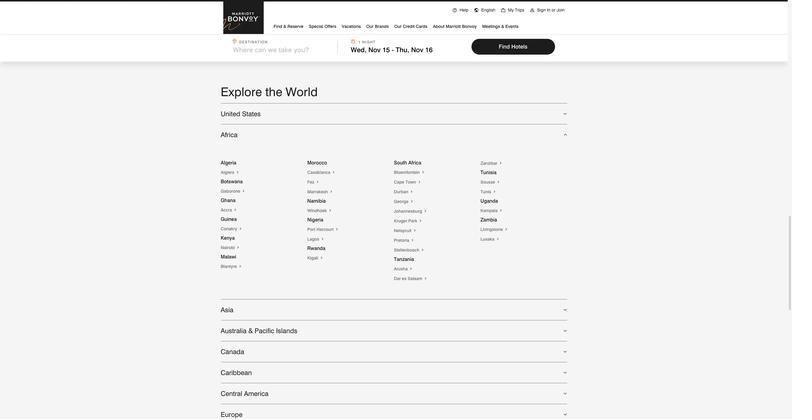 Task type: vqa. For each thing, say whether or not it's contained in the screenshot.
the Zanzibar LINK
yes



Task type: locate. For each thing, give the bounding box(es) containing it.
the down new
[[229, 25, 238, 30]]

2 round image from the left
[[474, 8, 479, 13]]

arrow right image right salaam at the right bottom of the page
[[424, 277, 428, 281]]

1 horizontal spatial round image
[[474, 8, 479, 13]]

our
[[366, 24, 374, 29], [394, 24, 402, 29]]

our brands button
[[366, 22, 389, 30]]

nigeria
[[307, 217, 323, 223]]

round image inside english button
[[474, 8, 479, 13]]

nov
[[368, 46, 381, 54], [411, 46, 423, 54]]

apple
[[247, 25, 260, 30]]

1 the from the left
[[229, 25, 238, 30]]

destination field
[[233, 46, 334, 54]]

city
[[315, 25, 325, 30]]

& for pacific
[[248, 327, 253, 335]]

round image left english
[[474, 8, 479, 13]]

pretoria
[[394, 238, 411, 243]]

tunis
[[481, 190, 492, 195]]

round image inside my trips button
[[501, 8, 506, 13]]

africa inside dropdown button
[[221, 131, 238, 139]]

arrow right image up sousse link
[[499, 161, 503, 166]]

pretoria link
[[394, 238, 415, 243]]

find left reserve
[[274, 24, 282, 29]]

arrow right image
[[499, 161, 503, 166], [332, 170, 336, 175], [421, 170, 425, 175], [316, 180, 320, 185], [329, 190, 334, 195], [492, 190, 497, 195], [233, 208, 237, 213], [328, 209, 332, 213], [419, 219, 423, 224], [413, 229, 417, 233], [321, 237, 325, 242], [411, 238, 415, 243], [236, 246, 240, 250], [319, 256, 324, 261], [238, 264, 242, 269], [424, 277, 428, 281]]

arrow right image for gaborone
[[242, 189, 246, 194]]

round image up toronto
[[530, 8, 535, 13]]

about
[[433, 24, 445, 29]]

1 horizontal spatial our
[[394, 24, 402, 29]]

cape town link
[[394, 180, 422, 185]]

caribbean
[[221, 369, 252, 377]]

round image
[[452, 8, 457, 13], [474, 8, 479, 13]]

hub
[[424, 25, 433, 30]]

york
[[242, 14, 253, 20]]

meetings
[[482, 24, 500, 29]]

the big easy link
[[455, 0, 508, 35]]

arrow right image up guinea
[[233, 208, 237, 213]]

2 horizontal spatial &
[[501, 24, 504, 29]]

1 horizontal spatial the
[[287, 25, 295, 30]]

0 horizontal spatial big
[[239, 25, 246, 30]]

our for our credit cards
[[394, 24, 402, 29]]

arrow right image for lagos
[[321, 237, 325, 242]]

find left hotels
[[499, 43, 510, 50]]

capital
[[538, 25, 555, 30]]

0 vertical spatial find
[[274, 24, 282, 29]]

2 big from the left
[[470, 25, 478, 30]]

arrow right image down the park in the right of the page
[[413, 229, 417, 233]]

hotels
[[512, 43, 528, 50]]

arrow right image for dar es salaam
[[424, 277, 428, 281]]

None search field
[[0, 34, 788, 62]]

fez
[[307, 180, 316, 185]]

round image
[[501, 8, 506, 13], [530, 8, 535, 13]]

accra
[[221, 208, 233, 213]]

0 horizontal spatial round image
[[501, 8, 506, 13]]

round image left help
[[452, 8, 457, 13]]

1 vertical spatial find
[[499, 43, 510, 50]]

sign in or join button
[[527, 1, 568, 18]]

africa up bloemfontein link
[[409, 160, 421, 166]]

arrow right image up cape town link
[[421, 170, 425, 175]]

0 horizontal spatial round image
[[452, 8, 457, 13]]

0 vertical spatial africa
[[221, 131, 238, 139]]

1 big from the left
[[239, 25, 246, 30]]

1 round image from the left
[[452, 8, 457, 13]]

arrow right image up marrakesh link
[[332, 170, 336, 175]]

special offers button
[[309, 22, 336, 30]]

durban link
[[394, 190, 414, 195]]

the left golden
[[287, 25, 295, 30]]

new york city
[[229, 14, 265, 20]]

gaborone
[[221, 189, 242, 194]]

lagos
[[307, 237, 321, 242]]

arrow right image down sousse link
[[492, 190, 497, 195]]

brands
[[375, 24, 389, 29]]

arrow right image for bloemfontein
[[421, 170, 425, 175]]

find inside button
[[499, 43, 510, 50]]

& left reserve
[[283, 24, 286, 29]]

the for the big easy
[[461, 25, 469, 30]]

round image inside help link
[[452, 8, 457, 13]]

united states button
[[221, 104, 567, 124]]

australia
[[221, 327, 247, 335]]

algeria
[[221, 160, 236, 166]]

livingstone link
[[481, 227, 509, 232]]

the right marriott
[[461, 25, 469, 30]]

dar es salaam link
[[394, 277, 428, 281]]

arrow right image for johannesburg
[[423, 209, 428, 214]]

states
[[242, 110, 261, 118]]

1 horizontal spatial big
[[470, 25, 478, 30]]

events
[[506, 24, 519, 29]]

arrow right image down port harcourt link at the left bottom of the page
[[321, 237, 325, 242]]

fez link
[[307, 180, 320, 185]]

the for the golden city
[[287, 25, 295, 30]]

the
[[229, 25, 238, 30], [287, 25, 295, 30], [461, 25, 469, 30]]

2 the from the left
[[287, 25, 295, 30]]

0 horizontal spatial nov
[[368, 46, 381, 54]]

arrow right image for windhoek
[[328, 209, 332, 213]]

nov left 16
[[411, 46, 423, 54]]

asia
[[221, 306, 233, 314]]

arrow right image for fez
[[316, 180, 320, 185]]

zambia
[[481, 217, 497, 223]]

explore
[[221, 85, 262, 99]]

vacations button
[[342, 22, 361, 30]]

conakry link
[[221, 227, 243, 232]]

2 round image from the left
[[530, 8, 535, 13]]

south
[[394, 160, 407, 166]]

marrakesh link
[[307, 190, 334, 195]]

1 nov from the left
[[368, 46, 381, 54]]

africa
[[221, 131, 238, 139], [409, 160, 421, 166]]

arrow right image for durban
[[410, 190, 414, 195]]

big
[[239, 25, 246, 30], [470, 25, 478, 30]]

kruger park
[[394, 219, 419, 224]]

0 horizontal spatial africa
[[221, 131, 238, 139]]

0 horizontal spatial the
[[229, 25, 238, 30]]

malawi
[[221, 254, 236, 260]]

find & reserve button
[[274, 22, 303, 30]]

1 our from the left
[[366, 24, 374, 29]]

& left events
[[501, 24, 504, 29]]

zanzibar
[[481, 161, 499, 166]]

kampala
[[481, 209, 499, 213]]

0 horizontal spatial &
[[248, 327, 253, 335]]

2 horizontal spatial the
[[461, 25, 469, 30]]

marriott
[[446, 24, 461, 29]]

find inside dropdown button
[[274, 24, 282, 29]]

arrow right image down rwanda
[[319, 256, 324, 261]]

conakry
[[221, 227, 238, 232]]

arrow right image up the marrakesh
[[316, 180, 320, 185]]

0 horizontal spatial our
[[366, 24, 374, 29]]

arrow right image for zanzibar
[[499, 161, 503, 166]]

australia & pacific islands button
[[221, 321, 567, 342]]

night
[[345, 25, 358, 30]]

1 horizontal spatial find
[[499, 43, 510, 50]]

golden
[[297, 25, 314, 30]]

arrow right image for algiers
[[236, 170, 240, 175]]

world
[[286, 85, 318, 99]]

big left easy
[[470, 25, 478, 30]]

arrow right image up "malawi" at the left bottom
[[236, 246, 240, 250]]

meetings & events button
[[482, 22, 519, 30]]

arrow right image
[[236, 170, 240, 175], [417, 180, 422, 185], [496, 180, 501, 185], [242, 189, 246, 194], [410, 190, 414, 195], [410, 199, 414, 204], [499, 209, 503, 213], [423, 209, 428, 214], [238, 227, 243, 232], [335, 227, 339, 232], [504, 227, 509, 232], [496, 237, 500, 242], [421, 248, 425, 253], [409, 267, 413, 272]]

central
[[221, 390, 242, 398]]

big for easy
[[470, 25, 478, 30]]

the golden city
[[287, 25, 325, 30]]

cards
[[416, 24, 428, 29]]

livingstone
[[481, 227, 504, 232]]

culture hub
[[403, 25, 433, 30]]

arrow right image for kampala
[[499, 209, 503, 213]]

0 horizontal spatial find
[[274, 24, 282, 29]]

1 horizontal spatial &
[[283, 24, 286, 29]]

round image for sign
[[530, 8, 535, 13]]

arrow right image for nelspruit
[[413, 229, 417, 233]]

find hotels
[[499, 43, 528, 50]]

round image inside the sign in or join button
[[530, 8, 535, 13]]

arrow right image down nairobi link
[[238, 264, 242, 269]]

harcourt
[[317, 227, 334, 232]]

2 our from the left
[[394, 24, 402, 29]]

nairobi
[[221, 246, 236, 250]]

port harcourt
[[307, 227, 335, 232]]

bloemfontein link
[[394, 170, 425, 175]]

our brands
[[366, 24, 389, 29]]

nov down "night"
[[368, 46, 381, 54]]

arrow right image for livingstone
[[504, 227, 509, 232]]

our inside dropdown button
[[366, 24, 374, 29]]

nelspruit
[[394, 229, 413, 233]]

arrow right image up harcourt
[[328, 209, 332, 213]]

1 horizontal spatial round image
[[530, 8, 535, 13]]

es
[[402, 277, 407, 281]]

arrow right image down casablanca 'link'
[[329, 190, 334, 195]]

night lights
[[345, 25, 374, 30]]

my
[[508, 8, 514, 12]]

find for find & reserve
[[274, 24, 282, 29]]

africa down the united at the left of page
[[221, 131, 238, 139]]

1 vertical spatial africa
[[409, 160, 421, 166]]

& for events
[[501, 24, 504, 29]]

big left apple
[[239, 25, 246, 30]]

algiers link
[[221, 170, 240, 175]]

arrow right image up stellenbosch link
[[411, 238, 415, 243]]

1 horizontal spatial nov
[[411, 46, 423, 54]]

arrow right image for conakry
[[238, 227, 243, 232]]

arrow right image right the park in the right of the page
[[419, 219, 423, 224]]

3 the from the left
[[461, 25, 469, 30]]

round image left my
[[501, 8, 506, 13]]

& left pacific
[[248, 327, 253, 335]]

1 round image from the left
[[501, 8, 506, 13]]

help
[[460, 8, 469, 12]]

united states
[[221, 110, 261, 118]]



Task type: describe. For each thing, give the bounding box(es) containing it.
pacific
[[255, 327, 274, 335]]

2 nov from the left
[[411, 46, 423, 54]]

central america
[[221, 390, 269, 398]]

1
[[359, 40, 361, 44]]

arrow right image for accra
[[233, 208, 237, 213]]

bonvoy
[[462, 24, 477, 29]]

wed,
[[351, 46, 367, 54]]

ghana
[[221, 198, 236, 204]]

arrow right image for stellenbosch
[[421, 248, 425, 253]]

explore the world
[[221, 85, 334, 99]]

sign in or join
[[537, 8, 565, 12]]

arrow right image for george
[[410, 199, 414, 204]]

australia & pacific islands
[[221, 327, 297, 335]]

africa button
[[221, 125, 567, 145]]

kenya
[[221, 236, 235, 241]]

arrow right image for sousse
[[496, 180, 501, 185]]

arrow right image for blantyre
[[238, 264, 242, 269]]

our for our brands
[[366, 24, 374, 29]]

rwanda
[[307, 246, 325, 252]]

town
[[406, 180, 416, 185]]

night lights link
[[339, 0, 392, 35]]

tunisia
[[481, 170, 497, 176]]

asia button
[[221, 300, 567, 321]]

arrow right image for kigali
[[319, 256, 324, 261]]

lusaka link
[[481, 237, 500, 242]]

vacations
[[342, 24, 361, 29]]

america
[[244, 390, 269, 398]]

night
[[362, 40, 376, 44]]

arrow right image for cape town
[[417, 180, 422, 185]]

stellenbosch
[[394, 248, 421, 253]]

marrakesh
[[307, 190, 329, 195]]

zanzibar link
[[481, 161, 503, 166]]

find & reserve
[[274, 24, 303, 29]]

big for apple
[[239, 25, 246, 30]]

help link
[[450, 1, 471, 18]]

arrow right image for kruger park
[[419, 219, 423, 224]]

thu,
[[396, 46, 409, 54]]

reserve
[[288, 24, 303, 29]]

johannesburg link
[[394, 209, 428, 214]]

arrow right image for port harcourt
[[335, 227, 339, 232]]

tanzania
[[394, 257, 414, 263]]

cape town
[[394, 180, 417, 185]]

arrow right image for marrakesh
[[329, 190, 334, 195]]

salaam
[[408, 277, 422, 281]]

join
[[557, 8, 565, 12]]

dar es salaam
[[394, 277, 424, 281]]

new
[[229, 14, 240, 20]]

& for reserve
[[283, 24, 286, 29]]

arrow right image for arusha
[[409, 267, 413, 272]]

find hotels button
[[472, 39, 555, 55]]

the for the big apple
[[229, 25, 238, 30]]

nelspruit link
[[394, 229, 417, 233]]

kruger park link
[[394, 219, 423, 224]]

about marriott bonvoy button
[[433, 22, 477, 30]]

namibia
[[307, 198, 326, 204]]

round image for my
[[501, 8, 506, 13]]

vibrant
[[519, 25, 537, 30]]

15
[[383, 46, 390, 54]]

none search field containing wed, nov 15 - thu, nov 16
[[0, 34, 788, 62]]

arusha
[[394, 267, 409, 272]]

arrow right image for pretoria
[[411, 238, 415, 243]]

arrow right image for lusaka
[[496, 237, 500, 242]]

1 night wed, nov 15 - thu, nov 16
[[351, 40, 433, 54]]

english
[[481, 8, 495, 12]]

arrow right image for casablanca
[[332, 170, 336, 175]]

round image for english
[[474, 8, 479, 13]]

my trips button
[[498, 1, 527, 18]]

lusaka
[[481, 237, 496, 242]]

sign
[[537, 8, 546, 12]]

windhoek link
[[307, 209, 332, 213]]

destination
[[239, 40, 268, 44]]

arrow right image for nairobi
[[236, 246, 240, 250]]

south africa
[[394, 160, 421, 166]]

about marriott bonvoy
[[433, 24, 477, 29]]

special
[[309, 24, 323, 29]]

casablanca
[[307, 170, 332, 175]]

or
[[552, 8, 556, 12]]

find for find hotels
[[499, 43, 510, 50]]

cape
[[394, 180, 404, 185]]

kruger
[[394, 219, 407, 224]]

-
[[392, 46, 394, 54]]

the
[[265, 85, 282, 99]]

bloemfontein
[[394, 170, 421, 175]]

gaborone link
[[221, 189, 246, 194]]

meetings & events
[[482, 24, 519, 29]]

united
[[221, 110, 240, 118]]

special offers
[[309, 24, 336, 29]]

nairobi link
[[221, 246, 240, 250]]

arrow right image for tunis
[[492, 190, 497, 195]]

1 horizontal spatial africa
[[409, 160, 421, 166]]

johannesburg
[[394, 209, 423, 214]]

lights
[[359, 25, 374, 30]]

culture
[[403, 25, 422, 30]]

english button
[[471, 1, 498, 18]]

accra link
[[221, 208, 237, 213]]

sousse
[[481, 180, 496, 185]]

tunis link
[[481, 190, 497, 195]]

Destination text field
[[233, 46, 326, 54]]

round image for help
[[452, 8, 457, 13]]

europe
[[221, 411, 243, 419]]



